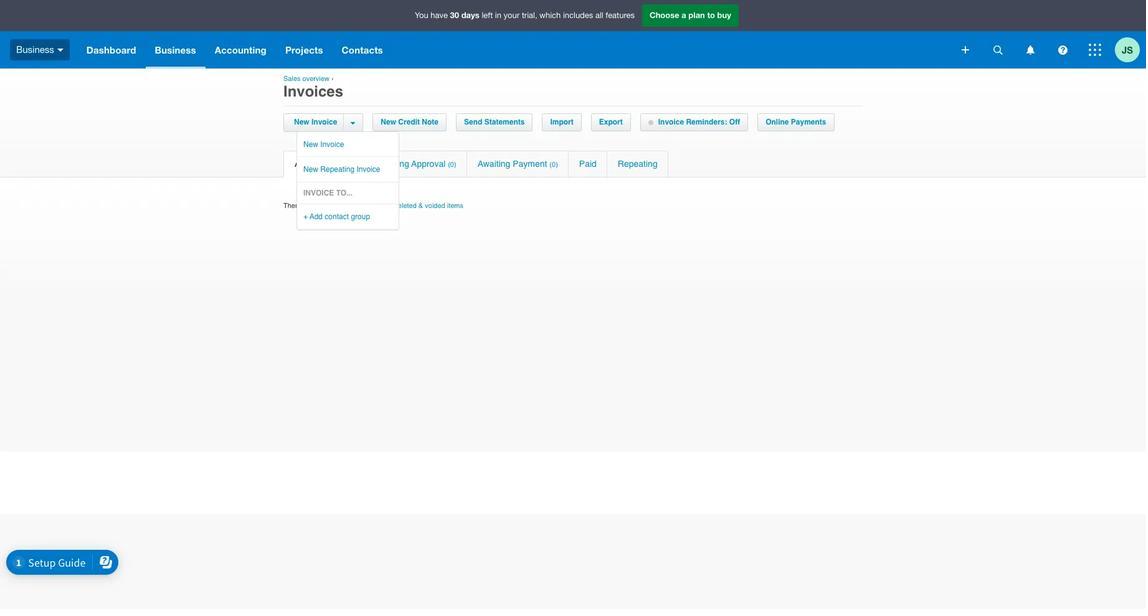 Task type: locate. For each thing, give the bounding box(es) containing it.
contacts button
[[332, 31, 392, 69]]

all
[[295, 159, 304, 169]]

new
[[294, 118, 309, 126], [381, 118, 396, 126], [303, 140, 318, 149], [303, 165, 318, 174]]

overview
[[303, 75, 330, 83]]

sales
[[284, 75, 301, 83]]

1 horizontal spatial business button
[[146, 31, 205, 69]]

(0) right payment
[[550, 161, 558, 169]]

all link
[[284, 151, 314, 177]]

invoice right draft (0)
[[357, 165, 380, 174]]

js button
[[1115, 31, 1147, 69]]

new invoice link up new repeating invoice link
[[297, 132, 424, 157]]

have
[[431, 11, 448, 20]]

repeating link
[[607, 151, 668, 177]]

3 (0) from the left
[[550, 161, 558, 169]]

awaiting
[[377, 159, 409, 169], [478, 159, 511, 169]]

left
[[482, 11, 493, 20]]

navigation containing dashboard
[[77, 31, 953, 69]]

invoice inside invoice reminders:                                  off link
[[658, 118, 684, 126]]

includes
[[563, 11, 593, 20]]

plan
[[689, 10, 705, 20]]

statements
[[485, 118, 525, 126]]

1 horizontal spatial awaiting
[[478, 159, 511, 169]]

0 vertical spatial new invoice
[[294, 118, 337, 126]]

which
[[540, 11, 561, 20]]

show
[[375, 202, 392, 210]]

send statements link
[[457, 114, 532, 131]]

contact
[[325, 213, 349, 221]]

(0)
[[347, 161, 355, 169], [448, 161, 457, 169], [550, 161, 558, 169]]

svg image
[[1089, 44, 1102, 56], [1058, 45, 1068, 55], [57, 48, 63, 52]]

new invoice link down invoices
[[291, 114, 344, 131]]

new credit note link
[[373, 114, 446, 131]]

business button
[[0, 31, 77, 69], [146, 31, 205, 69]]

0 horizontal spatial svg image
[[962, 46, 970, 54]]

paid link
[[569, 151, 607, 177]]

accounting button
[[205, 31, 276, 69]]

1 (0) from the left
[[347, 161, 355, 169]]

accounting
[[215, 44, 267, 55]]

2 awaiting from the left
[[478, 159, 511, 169]]

payment
[[513, 159, 547, 169]]

new invoice link
[[291, 114, 344, 131], [297, 132, 424, 157]]

awaiting for awaiting approval
[[377, 159, 409, 169]]

deleted
[[394, 202, 417, 210]]

import
[[550, 118, 574, 126]]

navigation
[[77, 31, 953, 69]]

display.
[[351, 202, 373, 210]]

dashboard link
[[77, 31, 146, 69]]

1 horizontal spatial (0)
[[448, 161, 457, 169]]

(0) for awaiting approval
[[448, 161, 457, 169]]

items right the voided
[[447, 202, 464, 210]]

new repeating invoice link
[[297, 157, 424, 182]]

new invoice down invoices
[[294, 118, 337, 126]]

payments
[[791, 118, 827, 126]]

2 business button from the left
[[146, 31, 205, 69]]

0 horizontal spatial svg image
[[57, 48, 63, 52]]

+ add contact group link
[[297, 204, 424, 229]]

2 horizontal spatial svg image
[[1089, 44, 1102, 56]]

draft
[[326, 159, 345, 169]]

0 horizontal spatial to
[[343, 202, 349, 210]]

(0) inside the awaiting approval (0)
[[448, 161, 457, 169]]

dashboard
[[87, 44, 136, 55]]

0 horizontal spatial (0)
[[347, 161, 355, 169]]

1 vertical spatial to
[[343, 202, 349, 210]]

awaiting left 'approval'
[[377, 159, 409, 169]]

(0) inside awaiting payment (0)
[[550, 161, 558, 169]]

invoice left "reminders:"
[[658, 118, 684, 126]]

1 horizontal spatial to
[[708, 10, 715, 20]]

1 awaiting from the left
[[377, 159, 409, 169]]

0 horizontal spatial items
[[325, 202, 341, 210]]

items
[[325, 202, 341, 210], [447, 202, 464, 210]]

invoice up draft
[[320, 140, 344, 149]]

to left buy
[[708, 10, 715, 20]]

2 (0) from the left
[[448, 161, 457, 169]]

show deleted & voided items link
[[375, 202, 464, 210]]

svg image inside business popup button
[[57, 48, 63, 52]]

off
[[730, 118, 740, 126]]

banner
[[0, 0, 1147, 69]]

buy
[[718, 10, 732, 20]]

awaiting approval (0)
[[377, 159, 457, 169]]

invoices
[[284, 83, 343, 100]]

(0) for awaiting payment
[[550, 161, 558, 169]]

choose a plan to buy
[[650, 10, 732, 20]]

items up + add contact group at the top of page
[[325, 202, 341, 210]]

new invoice up draft
[[303, 140, 344, 149]]

(0) right draft
[[347, 161, 355, 169]]

invoice reminders:                                  off link
[[641, 114, 748, 131]]

1 horizontal spatial items
[[447, 202, 464, 210]]

awaiting left payment
[[478, 159, 511, 169]]

1 horizontal spatial business
[[155, 44, 196, 55]]

in
[[495, 11, 502, 20]]

draft (0)
[[326, 159, 355, 169]]

invoice down invoices
[[312, 118, 337, 126]]

new up invoice
[[303, 165, 318, 174]]

2 horizontal spatial (0)
[[550, 161, 558, 169]]

repeating
[[618, 159, 658, 169], [320, 165, 355, 174]]

new invoice for the bottom new invoice link
[[303, 140, 344, 149]]

sales overview › invoices
[[284, 75, 343, 100]]

(0) inside draft (0)
[[347, 161, 355, 169]]

projects
[[285, 44, 323, 55]]

0 horizontal spatial awaiting
[[377, 159, 409, 169]]

(0) right 'approval'
[[448, 161, 457, 169]]

+ add contact group
[[303, 213, 370, 221]]

repeating down export link
[[618, 159, 658, 169]]

repeating up to... in the left top of the page
[[320, 165, 355, 174]]

new invoice
[[294, 118, 337, 126], [303, 140, 344, 149]]

to down to... in the left top of the page
[[343, 202, 349, 210]]

days
[[462, 10, 480, 20]]

svg image
[[994, 45, 1003, 55], [1027, 45, 1035, 55], [962, 46, 970, 54]]

1 vertical spatial new invoice
[[303, 140, 344, 149]]

invoice reminders:                                  off
[[658, 118, 740, 126]]

30
[[450, 10, 459, 20]]

import link
[[543, 114, 581, 131]]

js
[[1122, 44, 1133, 55]]

0 vertical spatial to
[[708, 10, 715, 20]]

invoice to...
[[303, 189, 353, 197]]

online payments
[[766, 118, 827, 126]]

choose
[[650, 10, 680, 20]]

voided
[[425, 202, 445, 210]]

invoice
[[312, 118, 337, 126], [658, 118, 684, 126], [320, 140, 344, 149], [357, 165, 380, 174]]

0 horizontal spatial business button
[[0, 31, 77, 69]]

business inside navigation
[[155, 44, 196, 55]]

to
[[708, 10, 715, 20], [343, 202, 349, 210]]

business
[[16, 44, 54, 55], [155, 44, 196, 55]]



Task type: describe. For each thing, give the bounding box(es) containing it.
new invoice for the top new invoice link
[[294, 118, 337, 126]]

new up all
[[303, 140, 318, 149]]

2 horizontal spatial svg image
[[1027, 45, 1035, 55]]

awaiting payment (0)
[[478, 159, 558, 169]]

add
[[310, 213, 323, 221]]

to...
[[336, 189, 353, 197]]

&
[[419, 202, 423, 210]]

all
[[596, 11, 604, 20]]

there
[[284, 202, 301, 210]]

0 horizontal spatial business
[[16, 44, 54, 55]]

awaiting for awaiting payment
[[478, 159, 511, 169]]

1 horizontal spatial svg image
[[1058, 45, 1068, 55]]

1 items from the left
[[325, 202, 341, 210]]

send
[[464, 118, 483, 126]]

sales overview link
[[284, 75, 330, 83]]

invoice
[[303, 189, 334, 197]]

1 vertical spatial new invoice link
[[297, 132, 424, 157]]

send statements
[[464, 118, 525, 126]]

export link
[[592, 114, 630, 131]]

to inside banner
[[708, 10, 715, 20]]

export
[[599, 118, 623, 126]]

›
[[332, 75, 334, 83]]

you have 30 days left in your trial, which includes all features
[[415, 10, 635, 20]]

group
[[351, 213, 370, 221]]

1 business button from the left
[[0, 31, 77, 69]]

banner containing js
[[0, 0, 1147, 69]]

0 horizontal spatial repeating
[[320, 165, 355, 174]]

invoice inside new repeating invoice link
[[357, 165, 380, 174]]

no
[[315, 202, 323, 210]]

1 horizontal spatial repeating
[[618, 159, 658, 169]]

new repeating invoice
[[303, 165, 380, 174]]

1 horizontal spatial svg image
[[994, 45, 1003, 55]]

new left credit
[[381, 118, 396, 126]]

0 vertical spatial new invoice link
[[291, 114, 344, 131]]

contacts
[[342, 44, 383, 55]]

are
[[303, 202, 313, 210]]

new down invoices
[[294, 118, 309, 126]]

you
[[415, 11, 429, 20]]

reminders:
[[686, 118, 727, 126]]

credit
[[398, 118, 420, 126]]

projects button
[[276, 31, 332, 69]]

2 items from the left
[[447, 202, 464, 210]]

online
[[766, 118, 789, 126]]

features
[[606, 11, 635, 20]]

navigation inside banner
[[77, 31, 953, 69]]

there are no items to display. show deleted & voided items
[[284, 202, 464, 210]]

online payments link
[[758, 114, 834, 131]]

approval
[[412, 159, 446, 169]]

new credit note
[[381, 118, 439, 126]]

trial,
[[522, 11, 537, 20]]

a
[[682, 10, 687, 20]]

paid
[[579, 159, 597, 169]]

your
[[504, 11, 520, 20]]

note
[[422, 118, 439, 126]]

+
[[303, 213, 308, 221]]



Task type: vqa. For each thing, say whether or not it's contained in the screenshot.
"Business"
yes



